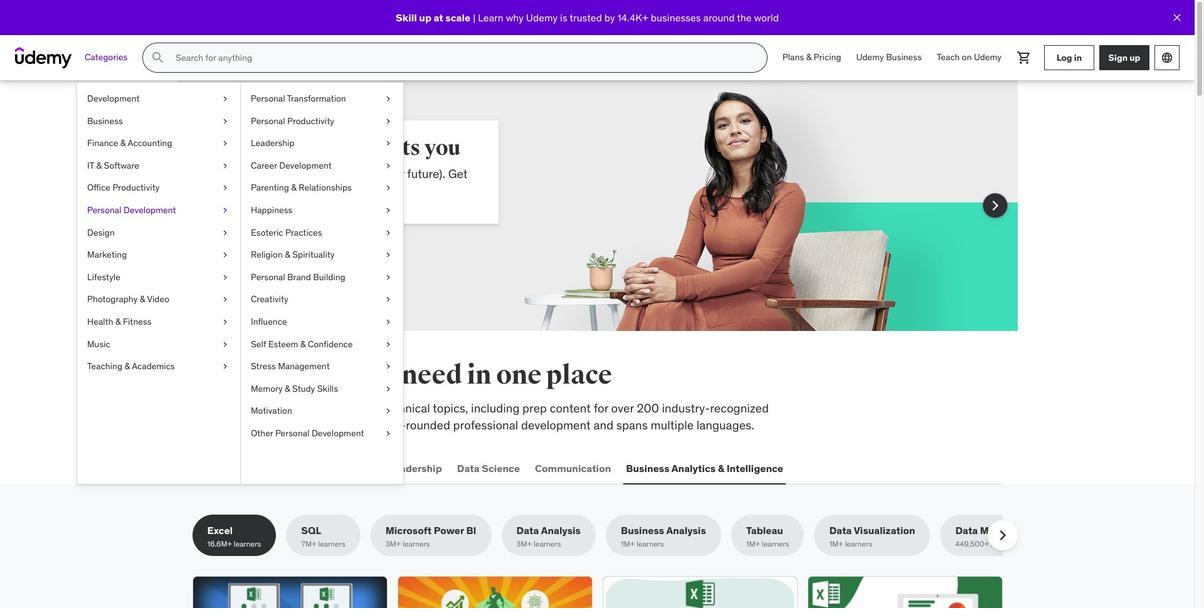 Task type: describe. For each thing, give the bounding box(es) containing it.
1 your from the left
[[286, 166, 309, 181]]

religion & spirituality
[[251, 249, 335, 260]]

1 vertical spatial in
[[467, 360, 492, 392]]

creativity
[[251, 294, 288, 305]]

data analysis 3m+ learners
[[517, 525, 581, 549]]

log
[[1057, 52, 1073, 63]]

technical
[[382, 401, 430, 416]]

1 horizontal spatial skills
[[317, 383, 338, 394]]

microsoft power bi 3m+ learners
[[386, 525, 477, 549]]

xsmall image for parenting & relationships
[[383, 182, 393, 194]]

1 horizontal spatial udemy
[[857, 52, 884, 63]]

1m+ inside tableau 1m+ learners
[[747, 540, 760, 549]]

analysis for business analysis
[[667, 525, 706, 537]]

our
[[268, 418, 285, 433]]

xsmall image for personal transformation
[[383, 93, 393, 105]]

data for data analysis 3m+ learners
[[517, 525, 539, 537]]

multiple
[[651, 418, 694, 433]]

influence link
[[241, 311, 403, 334]]

esoteric
[[251, 227, 283, 238]]

us.
[[304, 183, 319, 198]]

skills inside learning that gets you skills for your present (and your future). get started with us.
[[237, 166, 266, 181]]

influence
[[251, 316, 287, 327]]

close image
[[1171, 11, 1184, 24]]

marketing
[[87, 249, 127, 260]]

workplace
[[281, 401, 336, 416]]

& for parenting & relationships
[[291, 182, 297, 193]]

& inside button
[[718, 462, 725, 475]]

7m+
[[301, 540, 316, 549]]

xsmall image for self esteem & confidence
[[383, 339, 393, 351]]

for inside covering critical workplace skills to technical topics, including prep content for over 200 industry-recognized certifications, our catalog supports well-rounded professional development and spans multiple languages.
[[594, 401, 609, 416]]

teach on udemy
[[937, 52, 1002, 63]]

industry-
[[662, 401, 710, 416]]

business for business analysis 1m+ learners
[[621, 525, 665, 537]]

0 horizontal spatial udemy
[[526, 11, 558, 24]]

business for business
[[87, 115, 123, 126]]

personal for personal brand building
[[251, 272, 285, 283]]

all the skills you need in one place
[[192, 360, 612, 392]]

for inside learning that gets you skills for your present (and your future). get started with us.
[[269, 166, 283, 181]]

submit search image
[[151, 50, 166, 65]]

xsmall image for creativity
[[383, 294, 393, 306]]

parenting & relationships link
[[241, 177, 403, 200]]

on
[[962, 52, 972, 63]]

Search for anything text field
[[173, 47, 752, 68]]

xsmall image for development
[[220, 93, 230, 105]]

xsmall image for stress management
[[383, 361, 393, 373]]

shopping cart with 0 items image
[[1017, 50, 1032, 65]]

& for health & fitness
[[115, 316, 121, 327]]

sql
[[301, 525, 321, 537]]

photography & video
[[87, 294, 169, 305]]

xsmall image for religion & spirituality
[[383, 249, 393, 261]]

transformation
[[287, 93, 346, 104]]

around
[[704, 11, 735, 24]]

data science button
[[455, 454, 523, 484]]

confidence
[[308, 339, 353, 350]]

data visualization 1m+ learners
[[830, 525, 916, 549]]

& for religion & spirituality
[[285, 249, 290, 260]]

learners inside excel 16.6m+ learners
[[234, 540, 261, 549]]

web
[[195, 462, 216, 475]]

trusted
[[570, 11, 602, 24]]

practices
[[285, 227, 322, 238]]

xsmall image for memory & study skills
[[383, 383, 393, 395]]

xsmall image for personal development
[[220, 205, 230, 217]]

personal for personal productivity
[[251, 115, 285, 126]]

personal brand building link
[[241, 267, 403, 289]]

building
[[313, 272, 346, 283]]

motivation link
[[241, 401, 403, 423]]

xsmall image for office productivity
[[220, 182, 230, 194]]

teach
[[937, 52, 960, 63]]

health
[[87, 316, 113, 327]]

that
[[333, 135, 375, 161]]

learning
[[237, 135, 329, 161]]

development for web development
[[219, 462, 283, 475]]

learners inside tableau 1m+ learners
[[762, 540, 790, 549]]

log in
[[1057, 52, 1082, 63]]

excel 16.6m+ learners
[[207, 525, 261, 549]]

finance & accounting
[[87, 138, 172, 149]]

career
[[251, 160, 277, 171]]

& for photography & video
[[140, 294, 145, 305]]

visualization
[[854, 525, 916, 537]]

udemy business
[[857, 52, 922, 63]]

& for it & software
[[96, 160, 102, 171]]

with
[[279, 183, 301, 198]]

udemy image
[[15, 47, 72, 68]]

teach on udemy link
[[930, 43, 1010, 73]]

and
[[594, 418, 614, 433]]

development inside other personal development link
[[312, 428, 364, 439]]

choose a language image
[[1161, 51, 1174, 64]]

teaching
[[87, 361, 122, 372]]

communication button
[[533, 454, 614, 484]]

career development link
[[241, 155, 403, 177]]

1 vertical spatial the
[[234, 360, 274, 392]]

xsmall image for business
[[220, 115, 230, 127]]

it & software link
[[77, 155, 240, 177]]

& for teaching & academics
[[125, 361, 130, 372]]

other personal development link
[[241, 423, 403, 445]]

& for plans & pricing
[[807, 52, 812, 63]]

xsmall image for motivation
[[383, 406, 393, 418]]

study
[[292, 383, 315, 394]]

businesses
[[651, 11, 701, 24]]

development for personal development
[[124, 205, 176, 216]]

personal transformation
[[251, 93, 346, 104]]

2 horizontal spatial udemy
[[974, 52, 1002, 63]]

learners inside microsoft power bi 3m+ learners
[[403, 540, 430, 549]]

14.4k+
[[618, 11, 649, 24]]

tableau
[[747, 525, 784, 537]]

music link
[[77, 334, 240, 356]]

business link
[[77, 110, 240, 133]]

esoteric practices link
[[241, 222, 403, 244]]

development link
[[77, 88, 240, 110]]

music
[[87, 339, 110, 350]]

at
[[434, 11, 443, 24]]

accounting
[[128, 138, 172, 149]]

3m+ inside microsoft power bi 3m+ learners
[[386, 540, 401, 549]]

xsmall image for personal productivity
[[383, 115, 393, 127]]

happiness
[[251, 205, 293, 216]]

catalog
[[288, 418, 327, 433]]

video
[[147, 294, 169, 305]]

up for sign
[[1130, 52, 1141, 63]]

0 vertical spatial skills
[[279, 360, 347, 392]]

xsmall image for influence
[[383, 316, 393, 328]]

xsmall image for teaching & academics
[[220, 361, 230, 373]]

scale
[[446, 11, 471, 24]]

sign up link
[[1100, 45, 1150, 70]]

16.6m+
[[207, 540, 232, 549]]

development inside development link
[[87, 93, 140, 104]]

xsmall image for lifestyle
[[220, 272, 230, 284]]

learners inside data modeling 449,500+ learners
[[991, 540, 1019, 549]]

creativity link
[[241, 289, 403, 311]]

relationships
[[299, 182, 352, 193]]

memory & study skills link
[[241, 378, 403, 401]]

esteem
[[268, 339, 298, 350]]

3m+ inside data analysis 3m+ learners
[[517, 540, 532, 549]]

xsmall image for other personal development
[[383, 428, 393, 440]]

world
[[755, 11, 779, 24]]

xsmall image for marketing
[[220, 249, 230, 261]]

xsmall image for leadership
[[383, 138, 393, 150]]

health & fitness
[[87, 316, 152, 327]]

business analysis 1m+ learners
[[621, 525, 706, 549]]

design link
[[77, 222, 240, 244]]

personal development link
[[77, 200, 240, 222]]

|
[[473, 11, 476, 24]]

log in link
[[1045, 45, 1095, 70]]

present
[[312, 166, 353, 181]]

xsmall image for finance & accounting
[[220, 138, 230, 150]]

personal for personal transformation
[[251, 93, 285, 104]]

personal for personal development
[[87, 205, 121, 216]]

recognized
[[710, 401, 769, 416]]

xsmall image for photography & video
[[220, 294, 230, 306]]

fitness
[[123, 316, 152, 327]]

leadership for leadership button
[[389, 462, 442, 475]]



Task type: locate. For each thing, give the bounding box(es) containing it.
2 3m+ from the left
[[517, 540, 532, 549]]

productivity
[[287, 115, 334, 126], [113, 182, 160, 193]]

you up get
[[425, 135, 461, 161]]

data left science
[[457, 462, 480, 475]]

the
[[737, 11, 752, 24], [234, 360, 274, 392]]

0 vertical spatial productivity
[[287, 115, 334, 126]]

0 horizontal spatial your
[[286, 166, 309, 181]]

data right bi
[[517, 525, 539, 537]]

next image inside topic filters 'element'
[[993, 526, 1013, 546]]

1 vertical spatial up
[[1130, 52, 1141, 63]]

your up parenting & relationships in the top left of the page
[[286, 166, 309, 181]]

0 horizontal spatial you
[[352, 360, 397, 392]]

1m+
[[621, 540, 635, 549], [747, 540, 760, 549], [830, 540, 844, 549]]

analytics
[[672, 462, 716, 475]]

0 vertical spatial for
[[269, 166, 283, 181]]

you for skills
[[352, 360, 397, 392]]

stress
[[251, 361, 276, 372]]

data up 449,500+
[[956, 525, 978, 537]]

you for gets
[[425, 135, 461, 161]]

1 1m+ from the left
[[621, 540, 635, 549]]

carousel element
[[177, 80, 1018, 361]]

power
[[434, 525, 464, 537]]

1 vertical spatial skills
[[317, 383, 338, 394]]

xsmall image inside design link
[[220, 227, 230, 239]]

skills down "stress management" link
[[317, 383, 338, 394]]

2 analysis from the left
[[667, 525, 706, 537]]

& right esteem
[[300, 339, 306, 350]]

1 vertical spatial next image
[[993, 526, 1013, 546]]

productivity for office productivity
[[113, 182, 160, 193]]

health & fitness link
[[77, 311, 240, 334]]

xsmall image inside it & software "link"
[[220, 160, 230, 172]]

productivity for personal productivity
[[287, 115, 334, 126]]

xsmall image inside personal transformation link
[[383, 93, 393, 105]]

2 horizontal spatial 1m+
[[830, 540, 844, 549]]

business inside business analysis 1m+ learners
[[621, 525, 665, 537]]

xsmall image inside personal brand building link
[[383, 272, 393, 284]]

your right (and
[[382, 166, 404, 181]]

development down categories dropdown button
[[87, 93, 140, 104]]

xsmall image inside esoteric practices link
[[383, 227, 393, 239]]

& for memory & study skills
[[285, 383, 290, 394]]

xsmall image inside "stress management" link
[[383, 361, 393, 373]]

xsmall image for it & software
[[220, 160, 230, 172]]

academics
[[132, 361, 175, 372]]

skills
[[237, 166, 266, 181], [317, 383, 338, 394]]

analysis for data analysis
[[541, 525, 581, 537]]

& right plans
[[807, 52, 812, 63]]

xsmall image
[[220, 93, 230, 105], [220, 115, 230, 127], [383, 138, 393, 150], [383, 182, 393, 194], [383, 227, 393, 239], [383, 249, 393, 261], [220, 272, 230, 284], [383, 272, 393, 284], [220, 294, 230, 306], [383, 294, 393, 306], [383, 316, 393, 328], [220, 339, 230, 351], [220, 361, 230, 373], [383, 383, 393, 395], [383, 406, 393, 418]]

you up to
[[352, 360, 397, 392]]

for
[[269, 166, 283, 181], [594, 401, 609, 416]]

photography
[[87, 294, 138, 305]]

0 horizontal spatial productivity
[[113, 182, 160, 193]]

0 vertical spatial skills
[[237, 166, 266, 181]]

esoteric practices
[[251, 227, 322, 238]]

& left study at bottom left
[[285, 383, 290, 394]]

personal down religion
[[251, 272, 285, 283]]

leadership inside 'link'
[[251, 138, 295, 149]]

modeling
[[981, 525, 1025, 537]]

topics,
[[433, 401, 468, 416]]

plans & pricing
[[783, 52, 842, 63]]

happiness link
[[241, 200, 403, 222]]

brand
[[287, 272, 311, 283]]

& right teaching
[[125, 361, 130, 372]]

up right sign
[[1130, 52, 1141, 63]]

3 learners from the left
[[403, 540, 430, 549]]

for up parenting
[[269, 166, 283, 181]]

data science
[[457, 462, 520, 475]]

xsmall image inside marketing link
[[220, 249, 230, 261]]

0 vertical spatial up
[[419, 11, 432, 24]]

xsmall image inside lifestyle 'link'
[[220, 272, 230, 284]]

development inside personal development link
[[124, 205, 176, 216]]

xsmall image inside the motivation link
[[383, 406, 393, 418]]

development
[[87, 93, 140, 104], [279, 160, 332, 171], [124, 205, 176, 216], [312, 428, 364, 439], [219, 462, 283, 475]]

6 learners from the left
[[762, 540, 790, 549]]

0 horizontal spatial leadership
[[251, 138, 295, 149]]

xsmall image inside other personal development link
[[383, 428, 393, 440]]

next image for topic filters 'element'
[[993, 526, 1013, 546]]

career development
[[251, 160, 332, 171]]

including
[[471, 401, 520, 416]]

xsmall image for career development
[[383, 160, 393, 172]]

data inside data analysis 3m+ learners
[[517, 525, 539, 537]]

data for data science
[[457, 462, 480, 475]]

xsmall image for design
[[220, 227, 230, 239]]

& right health
[[115, 316, 121, 327]]

skills inside covering critical workplace skills to technical topics, including prep content for over 200 industry-recognized certifications, our catalog supports well-rounded professional development and spans multiple languages.
[[339, 401, 366, 416]]

0 horizontal spatial analysis
[[541, 525, 581, 537]]

0 vertical spatial you
[[425, 135, 461, 161]]

business for business analytics & intelligence
[[626, 462, 670, 475]]

teaching & academics
[[87, 361, 175, 372]]

1 horizontal spatial you
[[425, 135, 461, 161]]

leadership inside button
[[389, 462, 442, 475]]

development inside "web development" button
[[219, 462, 283, 475]]

xsmall image inside business link
[[220, 115, 230, 127]]

the down self
[[234, 360, 274, 392]]

& right religion
[[285, 249, 290, 260]]

xsmall image inside office productivity link
[[220, 182, 230, 194]]

skills up started
[[237, 166, 266, 181]]

xsmall image inside happiness link
[[383, 205, 393, 217]]

xsmall image inside music link
[[220, 339, 230, 351]]

xsmall image inside the career development link
[[383, 160, 393, 172]]

1 horizontal spatial up
[[1130, 52, 1141, 63]]

1 horizontal spatial 1m+
[[747, 540, 760, 549]]

xsmall image for esoteric practices
[[383, 227, 393, 239]]

learners inside business analysis 1m+ learners
[[637, 540, 664, 549]]

& inside "link"
[[96, 160, 102, 171]]

3 1m+ from the left
[[830, 540, 844, 549]]

0 horizontal spatial 3m+
[[386, 540, 401, 549]]

plans & pricing link
[[775, 43, 849, 73]]

xsmall image inside creativity link
[[383, 294, 393, 306]]

business analytics & intelligence button
[[624, 454, 786, 484]]

for up and
[[594, 401, 609, 416]]

development down the motivation link
[[312, 428, 364, 439]]

productivity up personal development
[[113, 182, 160, 193]]

1 vertical spatial you
[[352, 360, 397, 392]]

0 horizontal spatial in
[[467, 360, 492, 392]]

personal brand building
[[251, 272, 346, 283]]

personal up design
[[87, 205, 121, 216]]

learners inside data visualization 1m+ learners
[[845, 540, 873, 549]]

future).
[[407, 166, 446, 181]]

0 horizontal spatial 1m+
[[621, 540, 635, 549]]

leadership up career
[[251, 138, 295, 149]]

personal up personal productivity
[[251, 93, 285, 104]]

1 horizontal spatial productivity
[[287, 115, 334, 126]]

udemy left the is
[[526, 11, 558, 24]]

learners inside sql 7m+ learners
[[318, 540, 346, 549]]

0 vertical spatial the
[[737, 11, 752, 24]]

1m+ inside business analysis 1m+ learners
[[621, 540, 635, 549]]

in right log
[[1075, 52, 1082, 63]]

development for career development
[[279, 160, 332, 171]]

development down the other
[[219, 462, 283, 475]]

your
[[286, 166, 309, 181], [382, 166, 404, 181]]

data inside data visualization 1m+ learners
[[830, 525, 852, 537]]

development up parenting & relationships in the top left of the page
[[279, 160, 332, 171]]

personal inside "link"
[[251, 115, 285, 126]]

& for finance & accounting
[[120, 138, 126, 149]]

next image
[[985, 196, 1005, 216], [993, 526, 1013, 546]]

next image inside carousel element
[[985, 196, 1005, 216]]

analysis inside business analysis 1m+ learners
[[667, 525, 706, 537]]

in up 'including'
[[467, 360, 492, 392]]

started
[[237, 183, 276, 198]]

finance & accounting link
[[77, 133, 240, 155]]

management
[[278, 361, 330, 372]]

lifestyle
[[87, 272, 120, 283]]

self esteem & confidence
[[251, 339, 353, 350]]

1 analysis from the left
[[541, 525, 581, 537]]

4 learners from the left
[[534, 540, 561, 549]]

topic filters element
[[192, 515, 1041, 557]]

xsmall image for happiness
[[383, 205, 393, 217]]

1 horizontal spatial 3m+
[[517, 540, 532, 549]]

analysis inside data analysis 3m+ learners
[[541, 525, 581, 537]]

xsmall image inside finance & accounting link
[[220, 138, 230, 150]]

leadership down rounded
[[389, 462, 442, 475]]

web development
[[195, 462, 283, 475]]

& left us.
[[291, 182, 297, 193]]

1 horizontal spatial leadership
[[389, 462, 442, 475]]

productivity inside "link"
[[287, 115, 334, 126]]

data for data modeling 449,500+ learners
[[956, 525, 978, 537]]

xsmall image inside teaching & academics link
[[220, 361, 230, 373]]

udemy right on
[[974, 52, 1002, 63]]

xsmall image inside personal development link
[[220, 205, 230, 217]]

data left visualization
[[830, 525, 852, 537]]

xsmall image inside health & fitness link
[[220, 316, 230, 328]]

& right analytics
[[718, 462, 725, 475]]

xsmall image inside influence link
[[383, 316, 393, 328]]

xsmall image for music
[[220, 339, 230, 351]]

5 learners from the left
[[637, 540, 664, 549]]

1m+ for business analysis
[[621, 540, 635, 549]]

gets
[[379, 135, 421, 161]]

business inside button
[[626, 462, 670, 475]]

1m+ inside data visualization 1m+ learners
[[830, 540, 844, 549]]

parenting
[[251, 182, 289, 193]]

xsmall image inside 'personal productivity' "link"
[[383, 115, 393, 127]]

personal productivity
[[251, 115, 334, 126]]

data inside data modeling 449,500+ learners
[[956, 525, 978, 537]]

1 vertical spatial for
[[594, 401, 609, 416]]

marketing link
[[77, 244, 240, 267]]

1 learners from the left
[[234, 540, 261, 549]]

personal development
[[87, 205, 176, 216]]

up left at
[[419, 11, 432, 24]]

0 horizontal spatial skills
[[237, 166, 266, 181]]

development inside the career development link
[[279, 160, 332, 171]]

1 vertical spatial productivity
[[113, 182, 160, 193]]

xsmall image inside religion & spirituality link
[[383, 249, 393, 261]]

business analytics & intelligence
[[626, 462, 784, 475]]

& right the it
[[96, 160, 102, 171]]

finance
[[87, 138, 118, 149]]

8 learners from the left
[[991, 540, 1019, 549]]

productivity down transformation
[[287, 115, 334, 126]]

pricing
[[814, 52, 842, 63]]

1 vertical spatial skills
[[339, 401, 366, 416]]

xsmall image for personal brand building
[[383, 272, 393, 284]]

tableau 1m+ learners
[[747, 525, 790, 549]]

449,500+
[[956, 540, 990, 549]]

lifestyle link
[[77, 267, 240, 289]]

data modeling 449,500+ learners
[[956, 525, 1025, 549]]

7 learners from the left
[[845, 540, 873, 549]]

0 horizontal spatial up
[[419, 11, 432, 24]]

skill
[[396, 11, 417, 24]]

xsmall image inside parenting & relationships link
[[383, 182, 393, 194]]

content
[[550, 401, 591, 416]]

leadership button
[[387, 454, 445, 484]]

udemy right pricing
[[857, 52, 884, 63]]

& right the finance
[[120, 138, 126, 149]]

personal down 'workplace'
[[275, 428, 310, 439]]

1 vertical spatial leadership
[[389, 462, 442, 475]]

stress management link
[[241, 356, 403, 378]]

the left world
[[737, 11, 752, 24]]

need
[[402, 360, 462, 392]]

0 horizontal spatial the
[[234, 360, 274, 392]]

next image for carousel element
[[985, 196, 1005, 216]]

0 vertical spatial leadership
[[251, 138, 295, 149]]

2 your from the left
[[382, 166, 404, 181]]

2 learners from the left
[[318, 540, 346, 549]]

xsmall image for health & fitness
[[220, 316, 230, 328]]

you inside learning that gets you skills for your present (and your future). get started with us.
[[425, 135, 461, 161]]

1 horizontal spatial your
[[382, 166, 404, 181]]

1 horizontal spatial for
[[594, 401, 609, 416]]

supports
[[330, 418, 377, 433]]

office productivity
[[87, 182, 160, 193]]

up inside the sign up link
[[1130, 52, 1141, 63]]

xsmall image
[[383, 93, 393, 105], [383, 115, 393, 127], [220, 138, 230, 150], [220, 160, 230, 172], [383, 160, 393, 172], [220, 182, 230, 194], [220, 205, 230, 217], [383, 205, 393, 217], [220, 227, 230, 239], [220, 249, 230, 261], [220, 316, 230, 328], [383, 339, 393, 351], [383, 361, 393, 373], [383, 428, 393, 440]]

data inside data science button
[[457, 462, 480, 475]]

xsmall image inside memory & study skills link
[[383, 383, 393, 395]]

up for skill
[[419, 11, 432, 24]]

sign
[[1109, 52, 1128, 63]]

xsmall image inside development link
[[220, 93, 230, 105]]

1 horizontal spatial in
[[1075, 52, 1082, 63]]

0 horizontal spatial for
[[269, 166, 283, 181]]

personal up learning
[[251, 115, 285, 126]]

prep
[[523, 401, 547, 416]]

1m+ for data visualization
[[830, 540, 844, 549]]

xsmall image inside self esteem & confidence link
[[383, 339, 393, 351]]

xsmall image inside leadership 'link'
[[383, 138, 393, 150]]

1 3m+ from the left
[[386, 540, 401, 549]]

teaching & academics link
[[77, 356, 240, 378]]

1 horizontal spatial the
[[737, 11, 752, 24]]

personal
[[251, 93, 285, 104], [251, 115, 285, 126], [87, 205, 121, 216], [251, 272, 285, 283], [275, 428, 310, 439]]

religion & spirituality link
[[241, 244, 403, 267]]

learners inside data analysis 3m+ learners
[[534, 540, 561, 549]]

3m+
[[386, 540, 401, 549], [517, 540, 532, 549]]

xsmall image inside photography & video link
[[220, 294, 230, 306]]

& left video
[[140, 294, 145, 305]]

development down office productivity link
[[124, 205, 176, 216]]

leadership for leadership 'link'
[[251, 138, 295, 149]]

data for data visualization 1m+ learners
[[830, 525, 852, 537]]

0 vertical spatial in
[[1075, 52, 1082, 63]]

&
[[807, 52, 812, 63], [120, 138, 126, 149], [96, 160, 102, 171], [291, 182, 297, 193], [285, 249, 290, 260], [140, 294, 145, 305], [115, 316, 121, 327], [300, 339, 306, 350], [125, 361, 130, 372], [285, 383, 290, 394], [718, 462, 725, 475]]

to
[[368, 401, 379, 416]]

1 horizontal spatial analysis
[[667, 525, 706, 537]]

learning that gets you skills for your present (and your future). get started with us.
[[237, 135, 468, 198]]

self
[[251, 339, 266, 350]]

2 1m+ from the left
[[747, 540, 760, 549]]

over
[[611, 401, 634, 416]]

0 vertical spatial next image
[[985, 196, 1005, 216]]



Task type: vqa. For each thing, say whether or not it's contained in the screenshot.


